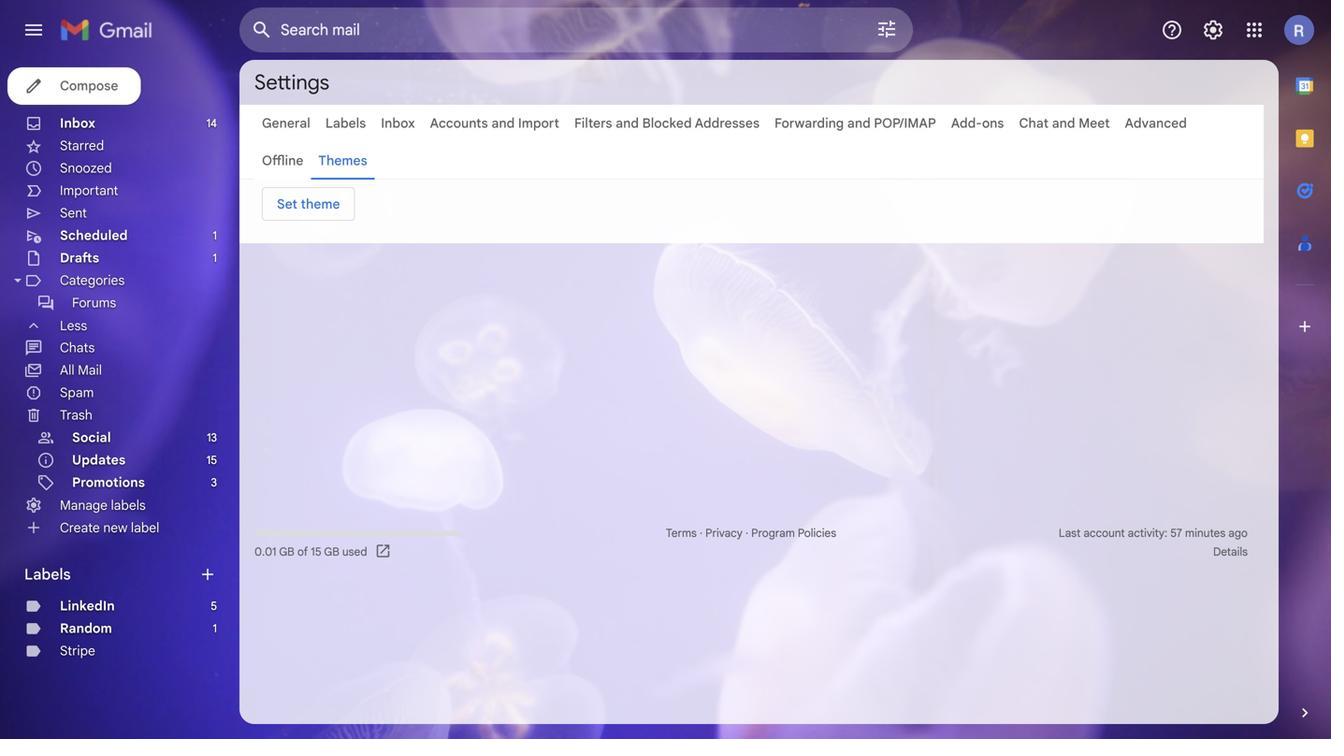Task type: describe. For each thing, give the bounding box(es) containing it.
filters
[[575, 115, 613, 131]]

drafts
[[60, 250, 99, 266]]

details link
[[1214, 545, 1248, 559]]

and for chat
[[1052, 115, 1076, 131]]

forums
[[72, 295, 116, 311]]

labels heading
[[24, 565, 198, 584]]

1 inbox link from the left
[[60, 115, 95, 131]]

program
[[752, 526, 795, 540]]

compose
[[60, 78, 118, 94]]

of
[[297, 545, 308, 559]]

labels navigation
[[0, 60, 240, 739]]

3
[[211, 476, 217, 490]]

terms · privacy · program policies
[[666, 526, 837, 540]]

account
[[1084, 526, 1125, 540]]

search mail image
[[245, 13, 279, 47]]

2 inbox link from the left
[[381, 115, 415, 131]]

forwarding
[[775, 115, 844, 131]]

inbox for 1st inbox "link" from left
[[60, 115, 95, 131]]

follow link to manage storage image
[[375, 543, 394, 562]]

ons
[[983, 115, 1005, 131]]

program policies link
[[752, 526, 837, 540]]

promotions
[[72, 474, 145, 491]]

1 gb from the left
[[279, 545, 295, 559]]

filters and blocked addresses
[[575, 115, 760, 131]]

general link
[[262, 115, 311, 131]]

minutes
[[1186, 526, 1226, 540]]

compose button
[[7, 67, 141, 105]]

footer containing terms
[[240, 524, 1264, 562]]

ago
[[1229, 526, 1248, 540]]

chats link
[[60, 340, 95, 356]]

sent link
[[60, 205, 87, 221]]

forwarding and pop/imap
[[775, 115, 937, 131]]

chats
[[60, 340, 95, 356]]

last account activity: 57 minutes ago details
[[1059, 526, 1248, 559]]

manage labels create new label
[[60, 497, 159, 536]]

social
[[72, 430, 111, 446]]

create
[[60, 520, 100, 536]]

stripe
[[60, 643, 95, 659]]

spam
[[60, 385, 94, 401]]

create new label link
[[60, 520, 159, 536]]

chat and meet
[[1020, 115, 1110, 131]]

important
[[60, 182, 118, 199]]

themes
[[319, 153, 368, 169]]

labels
[[111, 497, 146, 514]]

starred link
[[60, 138, 104, 154]]

add-ons
[[952, 115, 1005, 131]]

accounts
[[430, 115, 488, 131]]

accounts and import link
[[430, 115, 560, 131]]

snoozed
[[60, 160, 112, 176]]

label
[[131, 520, 159, 536]]

and for accounts
[[492, 115, 515, 131]]

and for forwarding
[[848, 115, 871, 131]]

sent
[[60, 205, 87, 221]]

meet
[[1079, 115, 1110, 131]]

categories link
[[60, 272, 125, 289]]

1 · from the left
[[700, 526, 703, 540]]

new
[[103, 520, 128, 536]]

terms
[[666, 526, 697, 540]]

offline
[[262, 153, 304, 169]]

1 for random
[[213, 622, 217, 636]]

labels for "labels" heading
[[24, 565, 71, 584]]

themes link
[[319, 153, 368, 169]]

57
[[1171, 526, 1183, 540]]

all
[[60, 362, 74, 379]]

random
[[60, 620, 112, 637]]

forwarding and pop/imap link
[[775, 115, 937, 131]]

2 · from the left
[[746, 526, 749, 540]]

used
[[342, 545, 367, 559]]

blocked
[[643, 115, 692, 131]]

forums link
[[72, 295, 116, 311]]

1 vertical spatial 15
[[311, 545, 322, 559]]



Task type: vqa. For each thing, say whether or not it's contained in the screenshot.
LINKEDIN link
yes



Task type: locate. For each thing, give the bounding box(es) containing it.
privacy link
[[706, 526, 743, 540]]

gb
[[279, 545, 295, 559], [324, 545, 340, 559]]

offline link
[[262, 153, 304, 169]]

0 horizontal spatial inbox
[[60, 115, 95, 131]]

support image
[[1161, 19, 1184, 41]]

15 right 'of' on the left bottom of the page
[[311, 545, 322, 559]]

linkedin
[[60, 598, 115, 614]]

scheduled link
[[60, 227, 128, 244]]

starred
[[60, 138, 104, 154]]

social link
[[72, 430, 111, 446]]

tab list
[[1279, 60, 1332, 672]]

advanced link
[[1125, 115, 1187, 131]]

and left import
[[492, 115, 515, 131]]

inbox
[[60, 115, 95, 131], [381, 115, 415, 131]]

policies
[[798, 526, 837, 540]]

inbox link up 'starred' link
[[60, 115, 95, 131]]

1 inbox from the left
[[60, 115, 95, 131]]

and right filters
[[616, 115, 639, 131]]

and right chat
[[1052, 115, 1076, 131]]

labels up 'themes' link
[[326, 115, 366, 131]]

1 horizontal spatial inbox
[[381, 115, 415, 131]]

spam link
[[60, 385, 94, 401]]

snoozed link
[[60, 160, 112, 176]]

less
[[60, 317, 87, 334]]

categories
[[60, 272, 125, 289]]

import
[[518, 115, 560, 131]]

add-
[[952, 115, 983, 131]]

terms link
[[666, 526, 697, 540]]

gmail image
[[60, 11, 162, 49]]

labels for labels link
[[326, 115, 366, 131]]

· right privacy
[[746, 526, 749, 540]]

privacy
[[706, 526, 743, 540]]

details
[[1214, 545, 1248, 559]]

0 vertical spatial 1
[[213, 229, 217, 243]]

2 inbox from the left
[[381, 115, 415, 131]]

labels link
[[326, 115, 366, 131]]

None search field
[[240, 7, 913, 52]]

gb left used
[[324, 545, 340, 559]]

2 1 from the top
[[213, 251, 217, 265]]

last
[[1059, 526, 1081, 540]]

0 horizontal spatial ·
[[700, 526, 703, 540]]

0 vertical spatial 15
[[207, 453, 217, 467]]

inbox up 'starred' link
[[60, 115, 95, 131]]

2 vertical spatial 1
[[213, 622, 217, 636]]

1 1 from the top
[[213, 229, 217, 243]]

15
[[207, 453, 217, 467], [311, 545, 322, 559]]

0.01
[[255, 545, 277, 559]]

4 and from the left
[[1052, 115, 1076, 131]]

promotions link
[[72, 474, 145, 491]]

2 and from the left
[[616, 115, 639, 131]]

1 for drafts
[[213, 251, 217, 265]]

15 down the 13
[[207, 453, 217, 467]]

footer
[[240, 524, 1264, 562]]

activity:
[[1128, 526, 1168, 540]]

pop/imap
[[874, 115, 937, 131]]

0 horizontal spatial gb
[[279, 545, 295, 559]]

inbox link
[[60, 115, 95, 131], [381, 115, 415, 131]]

2 gb from the left
[[324, 545, 340, 559]]

inbox inside labels navigation
[[60, 115, 95, 131]]

general
[[262, 115, 311, 131]]

· right terms
[[700, 526, 703, 540]]

advanced
[[1125, 115, 1187, 131]]

chat and meet link
[[1020, 115, 1110, 131]]

14
[[206, 117, 217, 131]]

filters and blocked addresses link
[[575, 115, 760, 131]]

1 vertical spatial 1
[[213, 251, 217, 265]]

1 for scheduled
[[213, 229, 217, 243]]

drafts link
[[60, 250, 99, 266]]

inbox right labels link
[[381, 115, 415, 131]]

updates link
[[72, 452, 126, 468]]

Search mail text field
[[281, 21, 824, 39]]

trash link
[[60, 407, 92, 423]]

0 vertical spatial labels
[[326, 115, 366, 131]]

settings image
[[1203, 19, 1225, 41]]

3 1 from the top
[[213, 622, 217, 636]]

add-ons link
[[952, 115, 1005, 131]]

0 horizontal spatial inbox link
[[60, 115, 95, 131]]

accounts and import
[[430, 115, 560, 131]]

chat
[[1020, 115, 1049, 131]]

1
[[213, 229, 217, 243], [213, 251, 217, 265], [213, 622, 217, 636]]

random link
[[60, 620, 112, 637]]

labels
[[326, 115, 366, 131], [24, 565, 71, 584]]

advanced search options image
[[868, 10, 906, 48]]

stripe link
[[60, 643, 95, 659]]

gb left 'of' on the left bottom of the page
[[279, 545, 295, 559]]

0 horizontal spatial 15
[[207, 453, 217, 467]]

inbox for first inbox "link" from right
[[381, 115, 415, 131]]

manage labels link
[[60, 497, 146, 514]]

linkedin link
[[60, 598, 115, 614]]

15 inside labels navigation
[[207, 453, 217, 467]]

1 horizontal spatial gb
[[324, 545, 340, 559]]

1 horizontal spatial 15
[[311, 545, 322, 559]]

1 vertical spatial labels
[[24, 565, 71, 584]]

less button
[[0, 314, 225, 337]]

13
[[207, 431, 217, 445]]

and for filters
[[616, 115, 639, 131]]

settings
[[255, 69, 330, 95]]

mail
[[78, 362, 102, 379]]

and
[[492, 115, 515, 131], [616, 115, 639, 131], [848, 115, 871, 131], [1052, 115, 1076, 131]]

1 horizontal spatial labels
[[326, 115, 366, 131]]

manage
[[60, 497, 108, 514]]

and left pop/imap
[[848, 115, 871, 131]]

1 and from the left
[[492, 115, 515, 131]]

·
[[700, 526, 703, 540], [746, 526, 749, 540]]

1 horizontal spatial ·
[[746, 526, 749, 540]]

1 horizontal spatial inbox link
[[381, 115, 415, 131]]

inbox link right labels link
[[381, 115, 415, 131]]

labels inside labels navigation
[[24, 565, 71, 584]]

3 and from the left
[[848, 115, 871, 131]]

updates
[[72, 452, 126, 468]]

addresses
[[695, 115, 760, 131]]

scheduled
[[60, 227, 128, 244]]

0 horizontal spatial labels
[[24, 565, 71, 584]]

main menu image
[[22, 19, 45, 41]]

labels up linkedin
[[24, 565, 71, 584]]

0.01 gb of 15 gb used
[[255, 545, 367, 559]]

all mail
[[60, 362, 102, 379]]

all mail link
[[60, 362, 102, 379]]

important link
[[60, 182, 118, 199]]



